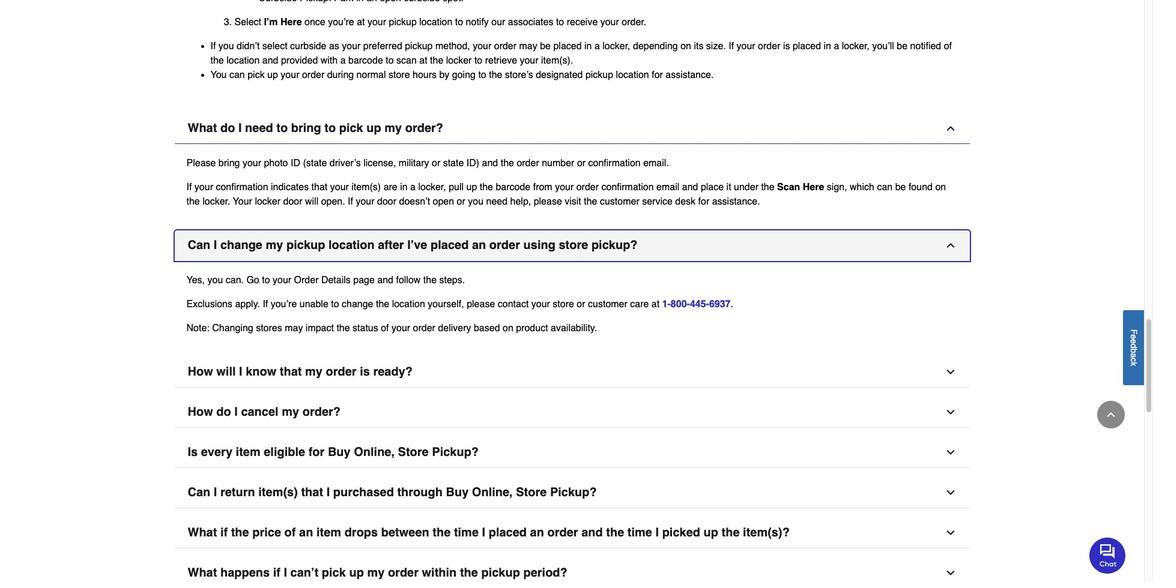 Task type: locate. For each thing, give the bounding box(es) containing it.
2 vertical spatial of
[[284, 526, 296, 540]]

0 vertical spatial that
[[311, 182, 328, 193]]

1 horizontal spatial online,
[[472, 486, 513, 499]]

store up through
[[398, 445, 429, 459]]

notified
[[910, 41, 941, 51]]

locker, down order.
[[603, 41, 630, 51]]

chevron down image inside is every item eligible for buy online, store pickup? button
[[944, 447, 956, 459]]

1 horizontal spatial need
[[486, 196, 508, 207]]

order up retrieve
[[494, 41, 517, 51]]

0 horizontal spatial on
[[503, 323, 513, 334]]

0 vertical spatial item
[[236, 445, 260, 459]]

1 horizontal spatial is
[[783, 41, 790, 51]]

if
[[220, 526, 228, 540], [273, 566, 280, 580]]

location down follow
[[392, 299, 425, 310]]

and down "select" on the top of the page
[[262, 55, 278, 66]]

yourself,
[[428, 299, 464, 310]]

0 vertical spatial please
[[534, 196, 562, 207]]

buy up "purchased"
[[328, 445, 351, 459]]

change down page
[[342, 299, 373, 310]]

0 vertical spatial do
[[220, 121, 235, 135]]

1 horizontal spatial you're
[[328, 17, 354, 27]]

1 time from the left
[[454, 526, 479, 540]]

that for indicates
[[311, 182, 328, 193]]

item
[[236, 445, 260, 459], [316, 526, 341, 540]]

2 chevron down image from the top
[[944, 447, 956, 459]]

800-
[[671, 299, 690, 310]]

order
[[294, 275, 319, 286]]

online,
[[354, 445, 395, 459], [472, 486, 513, 499]]

will left know
[[216, 365, 236, 379]]

pickup?
[[432, 445, 479, 459], [550, 486, 597, 499]]

what for what if the price of an item drops between the time i placed an order and the time i picked up the item(s)?
[[188, 526, 217, 540]]

bring right "please"
[[219, 158, 240, 168]]

locker right your
[[255, 196, 281, 207]]

0 horizontal spatial need
[[245, 121, 273, 135]]

1 horizontal spatial door
[[377, 196, 396, 207]]

to
[[455, 17, 463, 27], [556, 17, 564, 27], [386, 55, 394, 66], [474, 55, 482, 66], [478, 69, 486, 80], [276, 121, 288, 135], [324, 121, 336, 135], [262, 275, 270, 286], [331, 299, 339, 310]]

may down associates
[[519, 41, 537, 51]]

1 horizontal spatial an
[[472, 238, 486, 252]]

locker, up open
[[418, 182, 446, 193]]

0 horizontal spatial you're
[[271, 299, 297, 310]]

can left return
[[188, 486, 210, 499]]

you inside 'if you didn't select curbside as your preferred pickup method, your order may be placed in a locker, depending on its size. if your order is placed in a locker, you'll be notified of the location and provided with a barcode to scan at the locker to retrieve your item(s). you can pick up your order during normal store hours by going to the store's designated pickup location for assistance.'
[[219, 41, 234, 51]]

barcode inside 'if you didn't select curbside as your preferred pickup method, your order may be placed in a locker, depending on its size. if your order is placed in a locker, you'll be notified of the location and provided with a barcode to scan at the locker to retrieve your item(s). you can pick up your order during normal store hours by going to the store's designated pickup location for assistance.'
[[348, 55, 383, 66]]

method,
[[435, 41, 470, 51]]

1 vertical spatial need
[[486, 196, 508, 207]]

1 horizontal spatial for
[[652, 69, 663, 80]]

1 vertical spatial locker
[[255, 196, 281, 207]]

of right price
[[284, 526, 296, 540]]

pickup? down is every item eligible for buy online, store pickup? button
[[550, 486, 597, 499]]

care
[[630, 299, 649, 310]]

1 horizontal spatial please
[[534, 196, 562, 207]]

a
[[595, 41, 600, 51], [834, 41, 839, 51], [340, 55, 346, 66], [410, 182, 416, 193], [1129, 353, 1139, 358]]

1 vertical spatial barcode
[[496, 182, 530, 193]]

2 horizontal spatial in
[[824, 41, 831, 51]]

here left sign,
[[803, 182, 824, 193]]

0 vertical spatial buy
[[328, 445, 351, 459]]

its
[[694, 41, 704, 51]]

1 horizontal spatial barcode
[[496, 182, 530, 193]]

will
[[305, 196, 318, 207], [216, 365, 236, 379]]

can i change my pickup location after i've placed an order using store pickup?
[[188, 238, 638, 252]]

1 vertical spatial at
[[419, 55, 427, 66]]

up
[[267, 69, 278, 80], [367, 121, 381, 135], [466, 182, 477, 193], [704, 526, 718, 540], [349, 566, 364, 580]]

how will i know that my order is ready?
[[188, 365, 413, 379]]

item left drops on the bottom
[[316, 526, 341, 540]]

pick inside button
[[322, 566, 346, 580]]

location up page
[[329, 238, 375, 252]]

0 horizontal spatial store
[[398, 445, 429, 459]]

do for what
[[220, 121, 235, 135]]

0 vertical spatial bring
[[291, 121, 321, 135]]

visit
[[565, 196, 581, 207]]

0 horizontal spatial pickup?
[[432, 445, 479, 459]]

order
[[494, 41, 517, 51], [758, 41, 780, 51], [302, 69, 324, 80], [517, 158, 539, 168], [576, 182, 599, 193], [489, 238, 520, 252], [413, 323, 435, 334], [326, 365, 357, 379], [547, 526, 578, 540], [388, 566, 419, 580]]

or inside sign, which can be found on the locker. your locker door will open. if your door doesn't open or you need help, please visit the customer service desk for assistance.
[[457, 196, 465, 207]]

2 vertical spatial that
[[301, 486, 323, 499]]

(state
[[303, 158, 327, 168]]

2 can from the top
[[188, 486, 210, 499]]

1 vertical spatial chevron down image
[[944, 447, 956, 459]]

that inside button
[[280, 365, 302, 379]]

order inside what if the price of an item drops between the time i placed an order and the time i picked up the item(s)? button
[[547, 526, 578, 540]]

the
[[211, 55, 224, 66], [430, 55, 443, 66], [489, 69, 502, 80], [501, 158, 514, 168], [480, 182, 493, 193], [761, 182, 775, 193], [186, 196, 200, 207], [584, 196, 597, 207], [423, 275, 437, 286], [376, 299, 389, 310], [337, 323, 350, 334], [231, 526, 249, 540], [433, 526, 451, 540], [606, 526, 624, 540], [722, 526, 740, 540], [460, 566, 478, 580]]

1 vertical spatial if
[[273, 566, 280, 580]]

locker,
[[603, 41, 630, 51], [842, 41, 870, 51], [418, 182, 446, 193]]

in
[[584, 41, 592, 51], [824, 41, 831, 51], [400, 182, 408, 193]]

on left the its
[[681, 41, 691, 51]]

2 vertical spatial you
[[208, 275, 223, 286]]

0 horizontal spatial item
[[236, 445, 260, 459]]

order?
[[405, 121, 443, 135], [303, 405, 341, 419]]

how
[[188, 365, 213, 379], [188, 405, 213, 419]]

you're up as
[[328, 17, 354, 27]]

0 vertical spatial can
[[229, 69, 245, 80]]

you left can.
[[208, 275, 223, 286]]

1 vertical spatial pickup?
[[550, 486, 597, 499]]

the left status
[[337, 323, 350, 334]]

1 horizontal spatial order?
[[405, 121, 443, 135]]

3 chevron down image from the top
[[944, 527, 956, 539]]

chevron up image
[[944, 122, 956, 134]]

be inside sign, which can be found on the locker. your locker door will open. if your door doesn't open or you need help, please visit the customer service desk for assistance.
[[895, 182, 906, 193]]

here right i'm
[[280, 17, 302, 27]]

1 horizontal spatial store
[[516, 486, 547, 499]]

pickup down what if the price of an item drops between the time i placed an order and the time i picked up the item(s)?
[[481, 566, 520, 580]]

1 horizontal spatial if
[[273, 566, 280, 580]]

1 can from the top
[[188, 238, 210, 252]]

order up visit
[[576, 182, 599, 193]]

your up open.
[[330, 182, 349, 193]]

based
[[474, 323, 500, 334]]

you
[[211, 69, 227, 80]]

my up license,
[[385, 121, 402, 135]]

0 vertical spatial barcode
[[348, 55, 383, 66]]

that inside button
[[301, 486, 323, 499]]

select
[[235, 17, 261, 27]]

0 vertical spatial chevron up image
[[944, 239, 956, 251]]

how down note:
[[188, 365, 213, 379]]

1 vertical spatial chevron up image
[[1105, 409, 1117, 421]]

1 what from the top
[[188, 121, 217, 135]]

0 horizontal spatial is
[[360, 365, 370, 379]]

scan
[[777, 182, 800, 193]]

1 vertical spatial of
[[381, 323, 389, 334]]

pick right can't
[[322, 566, 346, 580]]

1 vertical spatial what
[[188, 526, 217, 540]]

yes,
[[186, 275, 205, 286]]

1 chevron down image from the top
[[944, 366, 956, 378]]

0 vertical spatial online,
[[354, 445, 395, 459]]

chevron up image inside can i change my pickup location after i've placed an order using store pickup? button
[[944, 239, 956, 251]]

1 horizontal spatial item
[[316, 526, 341, 540]]

at left 1- on the bottom of page
[[652, 299, 660, 310]]

0 vertical spatial of
[[944, 41, 952, 51]]

chevron down image inside the 'how do i cancel my order?' button
[[944, 406, 956, 418]]

2 horizontal spatial on
[[935, 182, 946, 193]]

1 door from the left
[[283, 196, 302, 207]]

happens
[[220, 566, 270, 580]]

what inside button
[[188, 121, 217, 135]]

up inside button
[[367, 121, 381, 135]]

4 chevron down image from the top
[[944, 567, 956, 579]]

stores
[[256, 323, 282, 334]]

status
[[353, 323, 378, 334]]

can't
[[290, 566, 319, 580]]

from
[[533, 182, 552, 193]]

1 horizontal spatial here
[[803, 182, 824, 193]]

how will i know that my order is ready? button
[[174, 357, 970, 388]]

what for what do i need to bring to pick up my order?
[[188, 121, 217, 135]]

0 vertical spatial pick
[[248, 69, 265, 80]]

item(s) right return
[[258, 486, 298, 499]]

0 vertical spatial you're
[[328, 17, 354, 27]]

assistance. inside 'if you didn't select curbside as your preferred pickup method, your order may be placed in a locker, depending on its size. if your order is placed in a locker, you'll be notified of the location and provided with a barcode to scan at the locker to retrieve your item(s). you can pick up your order during normal store hours by going to the store's designated pickup location for assistance.'
[[666, 69, 714, 80]]

order down impact
[[326, 365, 357, 379]]

you'll
[[872, 41, 894, 51]]

chevron down image inside can i return item(s) that i purchased through buy online, store pickup? button
[[944, 487, 956, 499]]

the right between on the left bottom of the page
[[433, 526, 451, 540]]

know
[[246, 365, 276, 379]]

1 horizontal spatial chevron up image
[[1105, 409, 1117, 421]]

door down are
[[377, 196, 396, 207]]

0 vertical spatial for
[[652, 69, 663, 80]]

1 vertical spatial on
[[935, 182, 946, 193]]

between
[[381, 526, 429, 540]]

1 horizontal spatial on
[[681, 41, 691, 51]]

a up doesn't
[[410, 182, 416, 193]]

the up by
[[430, 55, 443, 66]]

that right know
[[280, 365, 302, 379]]

0 vertical spatial assistance.
[[666, 69, 714, 80]]

what do i need to bring to pick up my order? button
[[174, 113, 970, 144]]

customer left service
[[600, 196, 639, 207]]

the up if your confirmation indicates that your item(s) are in a locker, pull up the barcode from your order confirmation email and place it under the scan here
[[501, 158, 514, 168]]

can up yes,
[[188, 238, 210, 252]]

item(s) left are
[[352, 182, 381, 193]]

you right open
[[468, 196, 484, 207]]

location inside button
[[329, 238, 375, 252]]

cancel
[[241, 405, 278, 419]]

please bring your photo id (state driver's license, military or state id) and the order number or confirmation email.
[[186, 158, 669, 168]]

0 horizontal spatial will
[[216, 365, 236, 379]]

store down is every item eligible for buy online, store pickup? button
[[516, 486, 547, 499]]

time left picked
[[628, 526, 652, 540]]

doesn't
[[399, 196, 430, 207]]

0 vertical spatial is
[[783, 41, 790, 51]]

is every item eligible for buy online, store pickup?
[[188, 445, 479, 459]]

in left you'll
[[824, 41, 831, 51]]

1 vertical spatial online,
[[472, 486, 513, 499]]

i
[[238, 121, 242, 135], [214, 238, 217, 252], [239, 365, 242, 379], [234, 405, 238, 419], [214, 486, 217, 499], [327, 486, 330, 499], [482, 526, 485, 540], [656, 526, 659, 540], [284, 566, 287, 580]]

0 vertical spatial will
[[305, 196, 318, 207]]

1 horizontal spatial buy
[[446, 486, 469, 499]]

order up what happens if i can't pick up my order within the pickup period? button
[[547, 526, 578, 540]]

barcode up 'normal'
[[348, 55, 383, 66]]

desk
[[675, 196, 696, 207]]

0 vertical spatial here
[[280, 17, 302, 27]]

i've
[[407, 238, 427, 252]]

can for can i change my pickup location after i've placed an order using store pickup?
[[188, 238, 210, 252]]

item(s) inside button
[[258, 486, 298, 499]]

are
[[384, 182, 397, 193]]

normal
[[357, 69, 386, 80]]

a up k
[[1129, 353, 1139, 358]]

details
[[321, 275, 351, 286]]

1 horizontal spatial may
[[519, 41, 537, 51]]

1 how from the top
[[188, 365, 213, 379]]

confirmation left email.
[[588, 158, 641, 168]]

chevron down image inside what happens if i can't pick up my order within the pickup period? button
[[944, 567, 956, 579]]

can.
[[226, 275, 244, 286]]

if up you
[[211, 41, 216, 51]]

may right stores on the left
[[285, 323, 303, 334]]

0 vertical spatial can
[[188, 238, 210, 252]]

on right 'found' at the top of the page
[[935, 182, 946, 193]]

confirmation up your
[[216, 182, 268, 193]]

yes, you can. go to your order details page and follow the steps.
[[186, 275, 465, 286]]

2 vertical spatial pick
[[322, 566, 346, 580]]

chevron down image for i
[[944, 527, 956, 539]]

up down drops on the bottom
[[349, 566, 364, 580]]

your up visit
[[555, 182, 574, 193]]

change inside button
[[220, 238, 262, 252]]

need inside sign, which can be found on the locker. your locker door will open. if your door doesn't open or you need help, please visit the customer service desk for assistance.
[[486, 196, 508, 207]]

how up is
[[188, 405, 213, 419]]

2 horizontal spatial of
[[944, 41, 952, 51]]

online, up what if the price of an item drops between the time i placed an order and the time i picked up the item(s)?
[[472, 486, 513, 499]]

0 horizontal spatial time
[[454, 526, 479, 540]]

customer left care
[[588, 299, 628, 310]]

2 how from the top
[[188, 405, 213, 419]]

0 horizontal spatial change
[[220, 238, 262, 252]]

scan
[[396, 55, 417, 66]]

0 horizontal spatial bring
[[219, 158, 240, 168]]

pickup?
[[592, 238, 638, 252]]

that up open.
[[311, 182, 328, 193]]

2 horizontal spatial for
[[698, 196, 709, 207]]

store inside 'if you didn't select curbside as your preferred pickup method, your order may be placed in a locker, depending on its size. if your order is placed in a locker, you'll be notified of the location and provided with a barcode to scan at the locker to retrieve your item(s). you can pick up your order during normal store hours by going to the store's designated pickup location for assistance.'
[[389, 69, 410, 80]]

bring inside what do i need to bring to pick up my order? button
[[291, 121, 321, 135]]

availability.
[[551, 323, 597, 334]]

receive
[[567, 17, 598, 27]]

at up hours
[[419, 55, 427, 66]]

be right you'll
[[897, 41, 908, 51]]

do
[[220, 121, 235, 135], [216, 405, 231, 419]]

locker inside 'if you didn't select curbside as your preferred pickup method, your order may be placed in a locker, depending on its size. if your order is placed in a locker, you'll be notified of the location and provided with a barcode to scan at the locker to retrieve your item(s). you can pick up your order during normal store hours by going to the store's designated pickup location for assistance.'
[[446, 55, 472, 66]]

if left can't
[[273, 566, 280, 580]]

0 horizontal spatial please
[[467, 299, 495, 310]]

1 horizontal spatial will
[[305, 196, 318, 207]]

price
[[252, 526, 281, 540]]

please
[[534, 196, 562, 207], [467, 299, 495, 310]]

may inside 'if you didn't select curbside as your preferred pickup method, your order may be placed in a locker, depending on its size. if your order is placed in a locker, you'll be notified of the location and provided with a barcode to scan at the locker to retrieve your item(s). you can pick up your order during normal store hours by going to the store's designated pickup location for assistance.'
[[519, 41, 537, 51]]

2 horizontal spatial an
[[530, 526, 544, 540]]

chevron up image inside scroll to top element
[[1105, 409, 1117, 421]]

by
[[439, 69, 449, 80]]

for down place at top right
[[698, 196, 709, 207]]

your inside sign, which can be found on the locker. your locker door will open. if your door doesn't open or you need help, please visit the customer service desk for assistance.
[[356, 196, 375, 207]]

1 vertical spatial buy
[[446, 486, 469, 499]]

1 horizontal spatial locker,
[[603, 41, 630, 51]]

buy
[[328, 445, 351, 459], [446, 486, 469, 499]]

pick up driver's
[[339, 121, 363, 135]]

b
[[1129, 348, 1139, 353]]

0 horizontal spatial can
[[229, 69, 245, 80]]

chevron down image inside what if the price of an item drops between the time i placed an order and the time i picked up the item(s)? button
[[944, 527, 956, 539]]

you're
[[328, 17, 354, 27], [271, 299, 297, 310]]

chevron down image
[[944, 406, 956, 418], [944, 447, 956, 459]]

change up can.
[[220, 238, 262, 252]]

my down drops on the bottom
[[367, 566, 385, 580]]

your
[[368, 17, 386, 27], [600, 17, 619, 27], [342, 41, 361, 51], [473, 41, 491, 51], [737, 41, 755, 51], [520, 55, 539, 66], [281, 69, 299, 80], [243, 158, 261, 168], [194, 182, 213, 193], [330, 182, 349, 193], [555, 182, 574, 193], [356, 196, 375, 207], [273, 275, 291, 286], [531, 299, 550, 310], [392, 323, 410, 334]]

store inside can i change my pickup location after i've placed an order using store pickup? button
[[559, 238, 588, 252]]

2 horizontal spatial locker,
[[842, 41, 870, 51]]

2 chevron down image from the top
[[944, 487, 956, 499]]

my right cancel
[[282, 405, 299, 419]]

1 vertical spatial item(s)
[[258, 486, 298, 499]]

0 vertical spatial chevron down image
[[944, 406, 956, 418]]

buy right through
[[446, 486, 469, 499]]

2 e from the top
[[1129, 339, 1139, 344]]

2 vertical spatial store
[[553, 299, 574, 310]]

0 vertical spatial how
[[188, 365, 213, 379]]

do left cancel
[[216, 405, 231, 419]]

chevron up image
[[944, 239, 956, 251], [1105, 409, 1117, 421]]

1 vertical spatial will
[[216, 365, 236, 379]]

for inside 'if you didn't select curbside as your preferred pickup method, your order may be placed in a locker, depending on its size. if your order is placed in a locker, you'll be notified of the location and provided with a barcode to scan at the locker to retrieve your item(s). you can pick up your order during normal store hours by going to the store's designated pickup location for assistance.'
[[652, 69, 663, 80]]

and inside button
[[581, 526, 603, 540]]

what
[[188, 121, 217, 135], [188, 526, 217, 540], [188, 566, 217, 580]]

on inside 'if you didn't select curbside as your preferred pickup method, your order may be placed in a locker, depending on its size. if your order is placed in a locker, you'll be notified of the location and provided with a barcode to scan at the locker to retrieve your item(s). you can pick up your order during normal store hours by going to the store's designated pickup location for assistance.'
[[681, 41, 691, 51]]

chevron down image
[[944, 366, 956, 378], [944, 487, 956, 499], [944, 527, 956, 539], [944, 567, 956, 579]]

3 what from the top
[[188, 566, 217, 580]]

e up the "b" at the right of page
[[1129, 339, 1139, 344]]

on right "based"
[[503, 323, 513, 334]]

1 vertical spatial that
[[280, 365, 302, 379]]

location down depending
[[616, 69, 649, 80]]

please down from at left top
[[534, 196, 562, 207]]

2 what from the top
[[188, 526, 217, 540]]

driver's
[[330, 158, 361, 168]]

need down if your confirmation indicates that your item(s) are in a locker, pull up the barcode from your order confirmation email and place it under the scan here
[[486, 196, 508, 207]]

indicates
[[271, 182, 309, 193]]

1 vertical spatial you're
[[271, 299, 297, 310]]

of right status
[[381, 323, 389, 334]]

if
[[211, 41, 216, 51], [729, 41, 734, 51], [186, 182, 192, 193], [348, 196, 353, 207], [263, 299, 268, 310]]

0 horizontal spatial of
[[284, 526, 296, 540]]

in down receive
[[584, 41, 592, 51]]

0 horizontal spatial for
[[309, 445, 325, 459]]

0 vertical spatial if
[[220, 526, 228, 540]]

is inside how will i know that my order is ready? button
[[360, 365, 370, 379]]

during
[[327, 69, 354, 80]]

need
[[245, 121, 273, 135], [486, 196, 508, 207]]

your right status
[[392, 323, 410, 334]]

can inside sign, which can be found on the locker. your locker door will open. if your door doesn't open or you need help, please visit the customer service desk for assistance.
[[877, 182, 893, 193]]

that
[[311, 182, 328, 193], [280, 365, 302, 379], [301, 486, 323, 499]]

2 vertical spatial what
[[188, 566, 217, 580]]

1 vertical spatial store
[[559, 238, 588, 252]]

1 vertical spatial customer
[[588, 299, 628, 310]]

1 vertical spatial for
[[698, 196, 709, 207]]

1 chevron down image from the top
[[944, 406, 956, 418]]

what for what happens if i can't pick up my order within the pickup period?
[[188, 566, 217, 580]]

for right eligible
[[309, 445, 325, 459]]

2 vertical spatial for
[[309, 445, 325, 459]]

0 vertical spatial store
[[398, 445, 429, 459]]

drops
[[345, 526, 378, 540]]

can right you
[[229, 69, 245, 80]]



Task type: describe. For each thing, give the bounding box(es) containing it.
license,
[[363, 158, 396, 168]]

1 vertical spatial bring
[[219, 158, 240, 168]]

hours
[[413, 69, 437, 80]]

contact
[[498, 299, 529, 310]]

up right picked
[[704, 526, 718, 540]]

to left notify
[[455, 17, 463, 27]]

to right unable
[[331, 299, 339, 310]]

photo
[[264, 158, 288, 168]]

designated
[[536, 69, 583, 80]]

a down receive
[[595, 41, 600, 51]]

is inside 'if you didn't select curbside as your preferred pickup method, your order may be placed in a locker, depending on its size. if your order is placed in a locker, you'll be notified of the location and provided with a barcode to scan at the locker to retrieve your item(s). you can pick up your order during normal store hours by going to the store's designated pickup location for assistance.'
[[783, 41, 790, 51]]

store's
[[505, 69, 533, 80]]

if right apply.
[[263, 299, 268, 310]]

to up photo
[[276, 121, 288, 135]]

of inside 'if you didn't select curbside as your preferred pickup method, your order may be placed in a locker, depending on its size. if your order is placed in a locker, you'll be notified of the location and provided with a barcode to scan at the locker to retrieve your item(s). you can pick up your order during normal store hours by going to the store's designated pickup location for assistance.'
[[944, 41, 952, 51]]

on inside sign, which can be found on the locker. your locker door will open. if your door doesn't open or you need help, please visit the customer service desk for assistance.
[[935, 182, 946, 193]]

chevron down image for pickup
[[944, 567, 956, 579]]

place
[[701, 182, 724, 193]]

what if the price of an item drops between the time i placed an order and the time i picked up the item(s)?
[[188, 526, 790, 540]]

customer inside sign, which can be found on the locker. your locker door will open. if your door doesn't open or you need help, please visit the customer service desk for assistance.
[[600, 196, 639, 207]]

you for if you didn't select curbside as your preferred pickup method, your order may be placed in a locker, depending on its size. if your order is placed in a locker, you'll be notified of the location and provided with a barcode to scan at the locker to retrieve your item(s). you can pick up your order during normal store hours by going to the store's designated pickup location for assistance.
[[219, 41, 234, 51]]

order right size.
[[758, 41, 780, 51]]

picked
[[662, 526, 700, 540]]

buy inside is every item eligible for buy online, store pickup? button
[[328, 445, 351, 459]]

note:
[[186, 323, 209, 334]]

2 vertical spatial on
[[503, 323, 513, 334]]

if down "please"
[[186, 182, 192, 193]]

or right number
[[577, 158, 586, 168]]

up inside 'if you didn't select curbside as your preferred pickup method, your order may be placed in a locker, depending on its size. if your order is placed in a locker, you'll be notified of the location and provided with a barcode to scan at the locker to retrieve your item(s). you can pick up your order during normal store hours by going to the store's designated pickup location for assistance.'
[[267, 69, 278, 80]]

after
[[378, 238, 404, 252]]

f
[[1129, 329, 1139, 334]]

changing
[[212, 323, 253, 334]]

select i'm here once you're at your pickup location to notify our associates to receive your order.
[[235, 17, 646, 27]]

exclusions
[[186, 299, 232, 310]]

eligible
[[264, 445, 305, 459]]

c
[[1129, 358, 1139, 362]]

if your confirmation indicates that your item(s) are in a locker, pull up the barcode from your order confirmation email and place it under the scan here
[[186, 182, 824, 193]]

to right going
[[478, 69, 486, 80]]

military
[[399, 158, 429, 168]]

if you didn't select curbside as your preferred pickup method, your order may be placed in a locker, depending on its size. if your order is placed in a locker, you'll be notified of the location and provided with a barcode to scan at the locker to retrieve your item(s). you can pick up your order during normal store hours by going to the store's designated pickup location for assistance.
[[211, 41, 952, 80]]

order down provided
[[302, 69, 324, 80]]

notify
[[466, 17, 489, 27]]

sign,
[[827, 182, 847, 193]]

ready?
[[373, 365, 413, 379]]

the left scan on the top right of page
[[761, 182, 775, 193]]

the right within
[[460, 566, 478, 580]]

using
[[523, 238, 555, 252]]

if inside sign, which can be found on the locker. your locker door will open. if your door doesn't open or you need help, please visit the customer service desk for assistance.
[[348, 196, 353, 207]]

locker.
[[203, 196, 230, 207]]

d
[[1129, 344, 1139, 348]]

pick inside 'if you didn't select curbside as your preferred pickup method, your order may be placed in a locker, depending on its size. if your order is placed in a locker, you'll be notified of the location and provided with a barcode to scan at the locker to retrieve your item(s). you can pick up your order during normal store hours by going to the store's designated pickup location for assistance.'
[[248, 69, 265, 80]]

to right go
[[262, 275, 270, 286]]

to up going
[[474, 55, 482, 66]]

product
[[516, 323, 548, 334]]

1 vertical spatial item
[[316, 526, 341, 540]]

what happens if i can't pick up my order within the pickup period? button
[[174, 558, 970, 583]]

the right follow
[[423, 275, 437, 286]]

your right size.
[[737, 41, 755, 51]]

and up 'desk'
[[682, 182, 698, 193]]

6937
[[709, 299, 731, 310]]

apply.
[[235, 299, 260, 310]]

locker inside sign, which can be found on the locker. your locker door will open. if your door doesn't open or you need help, please visit the customer service desk for assistance.
[[255, 196, 281, 207]]

how for how do i cancel my order?
[[188, 405, 213, 419]]

confirmation up service
[[602, 182, 654, 193]]

be up item(s). at the left top
[[540, 41, 551, 51]]

the right visit
[[584, 196, 597, 207]]

chevron down image inside how will i know that my order is ready? button
[[944, 366, 956, 378]]

delivery
[[438, 323, 471, 334]]

need inside button
[[245, 121, 273, 135]]

and right page
[[377, 275, 393, 286]]

2 door from the left
[[377, 196, 396, 207]]

2 horizontal spatial at
[[652, 299, 660, 310]]

chevron down image for pickup?
[[944, 487, 956, 499]]

will inside how will i know that my order is ready? button
[[216, 365, 236, 379]]

can i change my pickup location after i've placed an order using store pickup? button
[[174, 230, 970, 261]]

order left delivery
[[413, 323, 435, 334]]

within
[[422, 566, 457, 580]]

0 horizontal spatial an
[[299, 526, 313, 540]]

do for how
[[216, 405, 231, 419]]

your left order.
[[600, 17, 619, 27]]

the left item(s)?
[[722, 526, 740, 540]]

if right size.
[[729, 41, 734, 51]]

your up locker.
[[194, 182, 213, 193]]

0 horizontal spatial if
[[220, 526, 228, 540]]

that for know
[[280, 365, 302, 379]]

1 vertical spatial change
[[342, 299, 373, 310]]

order up from at left top
[[517, 158, 539, 168]]

found
[[909, 182, 933, 193]]

1 horizontal spatial of
[[381, 323, 389, 334]]

to up driver's
[[324, 121, 336, 135]]

pickup up preferred
[[389, 17, 417, 27]]

0 horizontal spatial locker,
[[418, 182, 446, 193]]

how do i cancel my order? button
[[174, 397, 970, 428]]

pickup up scan
[[405, 41, 433, 51]]

page
[[353, 275, 375, 286]]

it
[[726, 182, 731, 193]]

or left state
[[432, 158, 440, 168]]

once
[[305, 17, 325, 27]]

every
[[201, 445, 232, 459]]

order inside what happens if i can't pick up my order within the pickup period? button
[[388, 566, 419, 580]]

at inside 'if you didn't select curbside as your preferred pickup method, your order may be placed in a locker, depending on its size. if your order is placed in a locker, you'll be notified of the location and provided with a barcode to scan at the locker to retrieve your item(s). you can pick up your order during normal store hours by going to the store's designated pickup location for assistance.'
[[419, 55, 427, 66]]

with
[[321, 55, 338, 66]]

the right pull
[[480, 182, 493, 193]]

1-800-445-6937 link
[[662, 299, 731, 310]]

1-
[[662, 299, 671, 310]]

the up what happens if i can't pick up my order within the pickup period? button
[[606, 526, 624, 540]]

1 vertical spatial order?
[[303, 405, 341, 419]]

purchased
[[333, 486, 394, 499]]

and right the id)
[[482, 158, 498, 168]]

0 horizontal spatial at
[[357, 17, 365, 27]]

exclusions apply. if you're unable to change the location yourself, please contact your store or customer care at 1-800-445-6937 .
[[186, 299, 733, 310]]

1 horizontal spatial in
[[584, 41, 592, 51]]

order.
[[622, 17, 646, 27]]

follow
[[396, 275, 421, 286]]

to down preferred
[[386, 55, 394, 66]]

that for item(s)
[[301, 486, 323, 499]]

your right as
[[342, 41, 361, 51]]

pick inside button
[[339, 121, 363, 135]]

you for yes, you can. go to your order details page and follow the steps.
[[208, 275, 223, 286]]

how for how will i know that my order is ready?
[[188, 365, 213, 379]]

your up retrieve
[[473, 41, 491, 51]]

and inside 'if you didn't select curbside as your preferred pickup method, your order may be placed in a locker, depending on its size. if your order is placed in a locker, you'll be notified of the location and provided with a barcode to scan at the locker to retrieve your item(s). you can pick up your order during normal store hours by going to the store's designated pickup location for assistance.'
[[262, 55, 278, 66]]

under
[[734, 182, 759, 193]]

1 vertical spatial please
[[467, 299, 495, 310]]

steps.
[[439, 275, 465, 286]]

as
[[329, 41, 339, 51]]

location up method,
[[419, 17, 452, 27]]

preferred
[[363, 41, 402, 51]]

your up store's at left
[[520, 55, 539, 66]]

for inside is every item eligible for buy online, store pickup? button
[[309, 445, 325, 459]]

our
[[491, 17, 505, 27]]

retrieve
[[485, 55, 517, 66]]

a left you'll
[[834, 41, 839, 51]]

1 horizontal spatial pickup?
[[550, 486, 597, 499]]

how do i cancel my order?
[[188, 405, 341, 419]]

the left price
[[231, 526, 249, 540]]

or up availability.
[[577, 299, 585, 310]]

0 vertical spatial item(s)
[[352, 182, 381, 193]]

scroll to top element
[[1097, 401, 1125, 429]]

for inside sign, which can be found on the locker. your locker door will open. if your door doesn't open or you need help, please visit the customer service desk for assistance.
[[698, 196, 709, 207]]

f e e d b a c k
[[1129, 329, 1139, 366]]

location down the didn't at the top of the page
[[227, 55, 260, 66]]

1 vertical spatial store
[[516, 486, 547, 499]]

open.
[[321, 196, 345, 207]]

0 horizontal spatial in
[[400, 182, 408, 193]]

please
[[186, 158, 216, 168]]

your left order
[[273, 275, 291, 286]]

pickup up order
[[286, 238, 325, 252]]

open
[[433, 196, 454, 207]]

of inside what if the price of an item drops between the time i placed an order and the time i picked up the item(s)? button
[[284, 526, 296, 540]]

pickup right designated
[[586, 69, 613, 80]]

is
[[188, 445, 198, 459]]

email.
[[643, 158, 669, 168]]

order inside can i change my pickup location after i've placed an order using store pickup? button
[[489, 238, 520, 252]]

period?
[[523, 566, 567, 580]]

your left photo
[[243, 158, 261, 168]]

0 vertical spatial pickup?
[[432, 445, 479, 459]]

id)
[[467, 158, 479, 168]]

please inside sign, which can be found on the locker. your locker door will open. if your door doesn't open or you need help, please visit the customer service desk for assistance.
[[534, 196, 562, 207]]

the down retrieve
[[489, 69, 502, 80]]

f e e d b a c k button
[[1123, 310, 1144, 385]]

chevron down image for is every item eligible for buy online, store pickup?
[[944, 447, 956, 459]]

the left locker.
[[186, 196, 200, 207]]

can for can i return item(s) that i purchased through buy online, store pickup?
[[188, 486, 210, 499]]

my down the indicates
[[266, 238, 283, 252]]

your up product on the left
[[531, 299, 550, 310]]

which
[[850, 182, 874, 193]]

the up "note: changing stores may impact the status of your order delivery based on product availability." on the bottom of page
[[376, 299, 389, 310]]

your down provided
[[281, 69, 299, 80]]

what happens if i can't pick up my order within the pickup period?
[[188, 566, 567, 580]]

provided
[[281, 55, 318, 66]]

k
[[1129, 362, 1139, 366]]

go
[[247, 275, 259, 286]]

curbside
[[290, 41, 326, 51]]

to left receive
[[556, 17, 564, 27]]

a right with
[[340, 55, 346, 66]]

assistance. inside sign, which can be found on the locker. your locker door will open. if your door doesn't open or you need help, please visit the customer service desk for assistance.
[[712, 196, 760, 207]]

2 time from the left
[[628, 526, 652, 540]]

up right pull
[[466, 182, 477, 193]]

note: changing stores may impact the status of your order delivery based on product availability.
[[186, 323, 597, 334]]

will inside sign, which can be found on the locker. your locker door will open. if your door doesn't open or you need help, please visit the customer service desk for assistance.
[[305, 196, 318, 207]]

sign, which can be found on the locker. your locker door will open. if your door doesn't open or you need help, please visit the customer service desk for assistance.
[[186, 182, 946, 207]]

buy inside can i return item(s) that i purchased through buy online, store pickup? button
[[446, 486, 469, 499]]

select
[[262, 41, 287, 51]]

your up preferred
[[368, 17, 386, 27]]

service
[[642, 196, 673, 207]]

you inside sign, which can be found on the locker. your locker door will open. if your door doesn't open or you need help, please visit the customer service desk for assistance.
[[468, 196, 484, 207]]

chevron down image for how do i cancel my order?
[[944, 406, 956, 418]]

chat invite button image
[[1090, 537, 1126, 574]]

a inside f e e d b a c k button
[[1129, 353, 1139, 358]]

1 e from the top
[[1129, 334, 1139, 339]]

my down impact
[[305, 365, 323, 379]]

didn't
[[237, 41, 260, 51]]

can i return item(s) that i purchased through buy online, store pickup?
[[188, 486, 597, 499]]

what do i need to bring to pick up my order?
[[188, 121, 443, 135]]

can inside 'if you didn't select curbside as your preferred pickup method, your order may be placed in a locker, depending on its size. if your order is placed in a locker, you'll be notified of the location and provided with a barcode to scan at the locker to retrieve your item(s). you can pick up your order during normal store hours by going to the store's designated pickup location for assistance.'
[[229, 69, 245, 80]]

order inside how will i know that my order is ready? button
[[326, 365, 357, 379]]

the up you
[[211, 55, 224, 66]]

1 vertical spatial may
[[285, 323, 303, 334]]

is every item eligible for buy online, store pickup? button
[[174, 438, 970, 468]]

pull
[[449, 182, 464, 193]]



Task type: vqa. For each thing, say whether or not it's contained in the screenshot.
first last from the bottom
no



